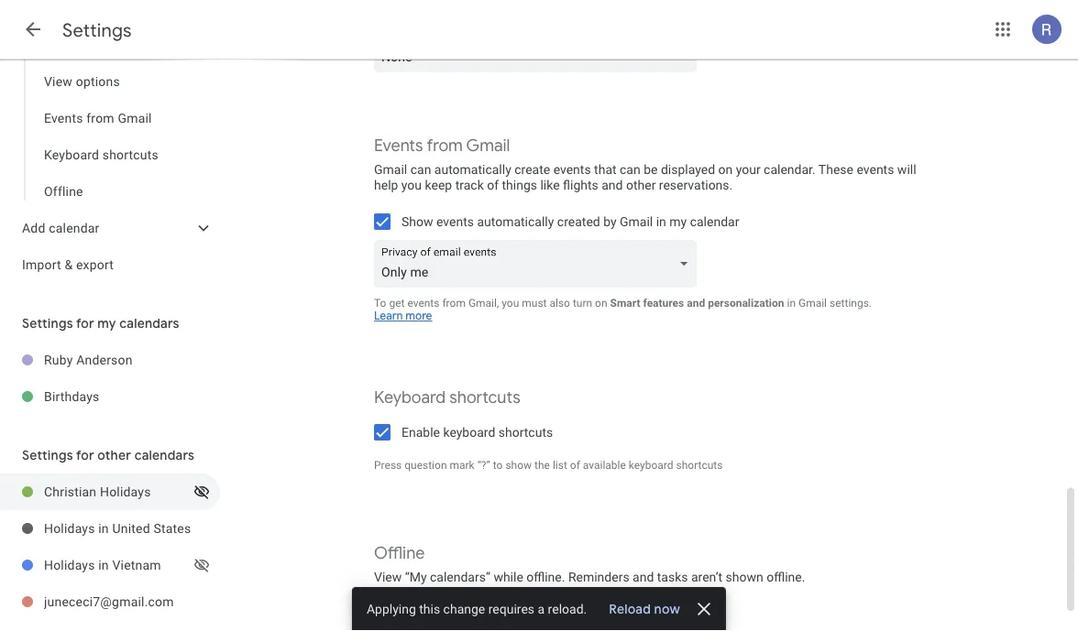 Task type: locate. For each thing, give the bounding box(es) containing it.
from left gmail,
[[442, 297, 466, 310]]

0 vertical spatial and
[[602, 178, 623, 193]]

1 horizontal spatial offline.
[[767, 571, 806, 586]]

1 vertical spatial keyboard
[[374, 388, 446, 409]]

gmail inside to get events from gmail, you must also turn on smart features and personalization in gmail settings. learn more
[[799, 297, 827, 310]]

events up the help
[[374, 136, 423, 157]]

events for events from gmail
[[44, 111, 83, 126]]

2 horizontal spatial on
[[719, 163, 733, 178]]

will
[[898, 163, 917, 178]]

0 horizontal spatial keyboard
[[443, 426, 496, 441]]

automatically down things
[[477, 215, 554, 230]]

offline. right the shown
[[767, 571, 806, 586]]

events inside to get events from gmail, you must also turn on smart features and personalization in gmail settings. learn more
[[408, 297, 440, 310]]

0 horizontal spatial and
[[602, 178, 623, 193]]

0 horizontal spatial offline.
[[527, 571, 565, 586]]

of right list
[[570, 460, 580, 473]]

view left options
[[44, 74, 72, 89]]

import
[[22, 257, 61, 272]]

and right flights
[[602, 178, 623, 193]]

events from gmail gmail can automatically create events that can be displayed on your calendar. these events will help you keep track of things like flights and other reservations.
[[374, 136, 917, 193]]

keyboard shortcuts
[[44, 147, 159, 162], [374, 388, 521, 409]]

other up christian holidays link
[[97, 448, 131, 464]]

calendars up christian holidays link
[[135, 448, 195, 464]]

to
[[374, 297, 387, 310]]

tree item
[[0, 27, 220, 63]]

calendars for settings for other calendars
[[135, 448, 195, 464]]

gmail up the track
[[466, 136, 510, 157]]

0 horizontal spatial of
[[487, 178, 499, 193]]

learn
[[374, 310, 403, 324]]

offline.
[[527, 571, 565, 586], [767, 571, 806, 586]]

0 vertical spatial offline
[[44, 184, 83, 199]]

2 vertical spatial from
[[442, 297, 466, 310]]

christian holidays
[[44, 485, 151, 500]]

on
[[719, 163, 733, 178], [595, 297, 608, 310], [430, 608, 445, 623]]

0 horizontal spatial can
[[411, 163, 431, 178]]

1 vertical spatial my
[[97, 316, 116, 332]]

0 horizontal spatial events
[[44, 111, 83, 126]]

0 vertical spatial settings
[[62, 18, 132, 42]]

0 horizontal spatial offline
[[44, 184, 83, 199]]

calendar up &
[[49, 221, 100, 236]]

of
[[487, 178, 499, 193], [570, 460, 580, 473]]

reload now button
[[602, 601, 688, 619]]

in left vietnam
[[98, 558, 109, 573]]

offline up add calendar
[[44, 184, 83, 199]]

1 horizontal spatial other
[[626, 178, 656, 193]]

calendars
[[119, 316, 179, 332], [135, 448, 195, 464]]

holidays up united
[[100, 485, 151, 500]]

gmail down options
[[118, 111, 152, 126]]

and right features
[[687, 297, 705, 310]]

0 vertical spatial keyboard
[[443, 426, 496, 441]]

keyboard
[[443, 426, 496, 441], [629, 460, 674, 473]]

junececi7@gmail.com tree item
[[0, 584, 220, 621]]

you right the help
[[402, 178, 422, 193]]

my down reservations. on the top right of the page
[[670, 215, 687, 230]]

ruby anderson tree item
[[0, 342, 220, 379]]

1 horizontal spatial of
[[570, 460, 580, 473]]

2 can from the left
[[620, 163, 641, 178]]

0 vertical spatial view
[[44, 74, 72, 89]]

0 vertical spatial my
[[670, 215, 687, 230]]

to
[[493, 460, 503, 473]]

from for events from gmail gmail can automatically create events that can be displayed on your calendar. these events will help you keep track of things like flights and other reservations.
[[427, 136, 463, 157]]

other inside events from gmail gmail can automatically create events that can be displayed on your calendar. these events will help you keep track of things like flights and other reservations.
[[626, 178, 656, 193]]

from up keep
[[427, 136, 463, 157]]

and inside to get events from gmail, you must also turn on smart features and personalization in gmail settings. learn more
[[687, 297, 705, 310]]

1 horizontal spatial my
[[670, 215, 687, 230]]

0 vertical spatial keyboard shortcuts
[[44, 147, 159, 162]]

0 vertical spatial keyboard
[[44, 147, 99, 162]]

from inside to get events from gmail, you must also turn on smart features and personalization in gmail settings. learn more
[[442, 297, 466, 310]]

2 vertical spatial on
[[430, 608, 445, 623]]

1 vertical spatial you
[[502, 297, 519, 310]]

1 for from the top
[[76, 316, 94, 332]]

calendar left a
[[487, 608, 536, 623]]

1 horizontal spatial keyboard
[[629, 460, 674, 473]]

for
[[76, 316, 94, 332], [76, 448, 94, 464]]

holidays in united states tree item
[[0, 511, 220, 548]]

tree
[[0, 0, 220, 283]]

1 horizontal spatial on
[[595, 297, 608, 310]]

gmail left the settings.
[[799, 297, 827, 310]]

1 vertical spatial of
[[570, 460, 580, 473]]

from
[[86, 111, 114, 126], [427, 136, 463, 157], [442, 297, 466, 310]]

1 vertical spatial on
[[595, 297, 608, 310]]

0 vertical spatial automatically
[[435, 163, 512, 178]]

settings for settings for my calendars
[[22, 316, 73, 332]]

calendar down reservations. on the top right of the page
[[690, 215, 740, 230]]

can right the help
[[411, 163, 431, 178]]

2 for from the top
[[76, 448, 94, 464]]

keyboard up enable
[[374, 388, 446, 409]]

in down reservations. on the top right of the page
[[656, 215, 667, 230]]

to get events from gmail, you must also turn on smart features and personalization in gmail settings. learn more
[[374, 297, 872, 324]]

1 vertical spatial keyboard shortcuts
[[374, 388, 521, 409]]

0 vertical spatial for
[[76, 316, 94, 332]]

2 horizontal spatial and
[[687, 297, 705, 310]]

can left be
[[620, 163, 641, 178]]

requires
[[489, 602, 535, 617]]

view left "my
[[374, 571, 402, 586]]

can
[[411, 163, 431, 178], [620, 163, 641, 178]]

in
[[656, 215, 667, 230], [787, 297, 796, 310], [98, 521, 109, 537], [98, 558, 109, 573]]

press question mark "?" to show the list of available keyboard shortcuts
[[374, 460, 723, 473]]

2 horizontal spatial calendar
[[690, 215, 740, 230]]

1 horizontal spatial and
[[633, 571, 654, 586]]

automatically
[[435, 163, 512, 178], [477, 215, 554, 230]]

settings up ruby
[[22, 316, 73, 332]]

events inside events from gmail gmail can automatically create events that can be displayed on your calendar. these events will help you keep track of things like flights and other reservations.
[[374, 136, 423, 157]]

1 vertical spatial offline
[[374, 544, 425, 565]]

holidays in vietnam link
[[44, 548, 191, 584]]

for up christian holidays
[[76, 448, 94, 464]]

also
[[550, 297, 570, 310]]

holidays in vietnam
[[44, 558, 161, 573]]

settings for settings for other calendars
[[22, 448, 73, 464]]

events left that
[[554, 163, 591, 178]]

1 vertical spatial calendars
[[135, 448, 195, 464]]

settings up options
[[62, 18, 132, 42]]

events left will
[[857, 163, 895, 178]]

1 vertical spatial from
[[427, 136, 463, 157]]

birthdays link
[[44, 379, 220, 415]]

question
[[405, 460, 447, 473]]

keyboard right available
[[629, 460, 674, 473]]

0 vertical spatial from
[[86, 111, 114, 126]]

settings for my calendars tree
[[0, 342, 220, 415]]

0 horizontal spatial other
[[97, 448, 131, 464]]

from down options
[[86, 111, 114, 126]]

offline up "my
[[374, 544, 425, 565]]

birthdays
[[44, 389, 100, 404]]

create
[[515, 163, 551, 178]]

1 horizontal spatial can
[[620, 163, 641, 178]]

offline. up a
[[527, 571, 565, 586]]

events
[[44, 111, 83, 126], [374, 136, 423, 157]]

0 vertical spatial of
[[487, 178, 499, 193]]

keyboard shortcuts down 'events from gmail'
[[44, 147, 159, 162]]

events right get
[[408, 297, 440, 310]]

settings for my calendars
[[22, 316, 179, 332]]

1 horizontal spatial offline
[[374, 544, 425, 565]]

my up anderson
[[97, 316, 116, 332]]

other
[[626, 178, 656, 193], [97, 448, 131, 464]]

0 horizontal spatial keyboard shortcuts
[[44, 147, 159, 162]]

1 horizontal spatial events
[[374, 136, 423, 157]]

automatically left create
[[435, 163, 512, 178]]

created
[[557, 215, 600, 230]]

of right the track
[[487, 178, 499, 193]]

view inside offline view "my calendars" while offline. reminders and tasks aren't shown offline.
[[374, 571, 402, 586]]

show
[[402, 215, 433, 230]]

for up ruby anderson
[[76, 316, 94, 332]]

offline inside offline view "my calendars" while offline. reminders and tasks aren't shown offline.
[[374, 544, 425, 565]]

2 vertical spatial settings
[[22, 448, 73, 464]]

1 vertical spatial for
[[76, 448, 94, 464]]

smart
[[610, 297, 641, 310]]

1 vertical spatial view
[[374, 571, 402, 586]]

change
[[444, 602, 485, 617]]

keyboard up 'mark'
[[443, 426, 496, 441]]

2 vertical spatial holidays
[[44, 558, 95, 573]]

calendars up the "ruby anderson" tree item
[[119, 316, 179, 332]]

other right that
[[626, 178, 656, 193]]

birthdays tree item
[[0, 379, 220, 415]]

keyboard shortcuts up enable
[[374, 388, 521, 409]]

you inside to get events from gmail, you must also turn on smart features and personalization in gmail settings. learn more
[[502, 297, 519, 310]]

1 vertical spatial automatically
[[477, 215, 554, 230]]

events right the show
[[437, 215, 474, 230]]

2 vertical spatial and
[[633, 571, 654, 586]]

0 vertical spatial on
[[719, 163, 733, 178]]

holidays for vietnam
[[44, 558, 95, 573]]

offline inside tree
[[44, 184, 83, 199]]

settings up christian
[[22, 448, 73, 464]]

0 vertical spatial other
[[626, 178, 656, 193]]

0 horizontal spatial keyboard
[[44, 147, 99, 162]]

settings for settings
[[62, 18, 132, 42]]

view
[[44, 74, 72, 89], [374, 571, 402, 586]]

holidays up junececi7@gmail.com
[[44, 558, 95, 573]]

gmail right by on the right top
[[620, 215, 653, 230]]

holidays
[[100, 485, 151, 500], [44, 521, 95, 537], [44, 558, 95, 573]]

reload now
[[609, 602, 681, 618]]

0 vertical spatial calendars
[[119, 316, 179, 332]]

a
[[538, 602, 545, 617]]

1 vertical spatial settings
[[22, 316, 73, 332]]

you left must
[[502, 297, 519, 310]]

my
[[670, 215, 687, 230], [97, 316, 116, 332]]

holidays for united
[[44, 521, 95, 537]]

1 vertical spatial and
[[687, 297, 705, 310]]

must
[[522, 297, 547, 310]]

1 vertical spatial holidays
[[44, 521, 95, 537]]

show
[[506, 460, 532, 473]]

that
[[594, 163, 617, 178]]

from inside events from gmail gmail can automatically create events that can be displayed on your calendar. these events will help you keep track of things like flights and other reservations.
[[427, 136, 463, 157]]

"?"
[[478, 460, 491, 473]]

0 horizontal spatial you
[[402, 178, 422, 193]]

and
[[602, 178, 623, 193], [687, 297, 705, 310], [633, 571, 654, 586]]

and left the tasks
[[633, 571, 654, 586]]

offline
[[44, 184, 83, 199], [374, 544, 425, 565]]

group
[[0, 0, 220, 210]]

events down view options
[[44, 111, 83, 126]]

0 vertical spatial events
[[44, 111, 83, 126]]

in right personalization
[[787, 297, 796, 310]]

1 vertical spatial events
[[374, 136, 423, 157]]

0 vertical spatial you
[[402, 178, 422, 193]]

settings
[[62, 18, 132, 42], [22, 316, 73, 332], [22, 448, 73, 464]]

1 horizontal spatial you
[[502, 297, 519, 310]]

keyboard down 'events from gmail'
[[44, 147, 99, 162]]

gmail
[[118, 111, 152, 126], [466, 136, 510, 157], [374, 163, 407, 178], [620, 215, 653, 230], [799, 297, 827, 310]]

1 horizontal spatial view
[[374, 571, 402, 586]]

holidays down christian
[[44, 521, 95, 537]]

0 horizontal spatial view
[[44, 74, 72, 89]]

None field
[[374, 25, 704, 73], [374, 241, 704, 288], [374, 25, 704, 73], [374, 241, 704, 288]]

options
[[76, 74, 120, 89]]

like
[[541, 178, 560, 193]]



Task type: vqa. For each thing, say whether or not it's contained in the screenshot.
"MINIMUM AMOUNT OF HOURS BEFORE THE START OF THE APPOINTMENT THAT IT CAN BE BOOKED" number field
no



Task type: describe. For each thing, give the bounding box(es) containing it.
gmail left keep
[[374, 163, 407, 178]]

now
[[654, 602, 681, 618]]

these
[[819, 163, 854, 178]]

1 horizontal spatial keyboard
[[374, 388, 446, 409]]

group containing view options
[[0, 0, 220, 210]]

help
[[374, 178, 398, 193]]

holidays in united states
[[44, 521, 191, 537]]

calendar.
[[764, 163, 816, 178]]

junececi7@gmail.com
[[44, 595, 174, 610]]

flights
[[563, 178, 599, 193]]

tree containing view options
[[0, 0, 220, 283]]

ruby
[[44, 353, 73, 368]]

in inside to get events from gmail, you must also turn on smart features and personalization in gmail settings. learn more
[[787, 297, 796, 310]]

1 vertical spatial other
[[97, 448, 131, 464]]

enable
[[402, 426, 440, 441]]

"my
[[405, 571, 427, 586]]

and inside events from gmail gmail can automatically create events that can be displayed on your calendar. these events will help you keep track of things like flights and other reservations.
[[602, 178, 623, 193]]

on inside to get events from gmail, you must also turn on smart features and personalization in gmail settings. learn more
[[595, 297, 608, 310]]

go back image
[[22, 18, 44, 40]]

turn
[[402, 608, 427, 623]]

0 horizontal spatial on
[[430, 608, 445, 623]]

of inside events from gmail gmail can automatically create events that can be displayed on your calendar. these events will help you keep track of things like flights and other reservations.
[[487, 178, 499, 193]]

shown
[[726, 571, 764, 586]]

export
[[76, 257, 114, 272]]

the
[[535, 460, 550, 473]]

1 horizontal spatial keyboard shortcuts
[[374, 388, 521, 409]]

applying
[[367, 602, 416, 617]]

mark
[[450, 460, 475, 473]]

settings heading
[[62, 18, 132, 42]]

turn on offline calendar
[[402, 608, 536, 623]]

2 offline. from the left
[[767, 571, 806, 586]]

christian
[[44, 485, 97, 500]]

from for events from gmail
[[86, 111, 114, 126]]

this
[[419, 602, 440, 617]]

more
[[406, 310, 432, 324]]

gmail,
[[469, 297, 499, 310]]

personalization
[[708, 297, 785, 310]]

christian holidays tree item
[[0, 474, 220, 511]]

holidays in united states link
[[44, 511, 220, 548]]

view inside group
[[44, 74, 72, 89]]

&
[[65, 257, 73, 272]]

reload
[[609, 602, 651, 618]]

1 vertical spatial keyboard
[[629, 460, 674, 473]]

show events automatically created by gmail in my calendar
[[402, 215, 740, 230]]

be
[[644, 163, 658, 178]]

get
[[389, 297, 405, 310]]

available
[[583, 460, 626, 473]]

calendars for settings for my calendars
[[119, 316, 179, 332]]

0 vertical spatial holidays
[[100, 485, 151, 500]]

ruby anderson
[[44, 353, 133, 368]]

learn more link
[[374, 310, 432, 324]]

and inside offline view "my calendars" while offline. reminders and tasks aren't shown offline.
[[633, 571, 654, 586]]

junececi7@gmail.com link
[[44, 584, 220, 621]]

while
[[494, 571, 524, 586]]

displayed
[[661, 163, 715, 178]]

applying this change requires a reload.
[[367, 602, 587, 617]]

settings.
[[830, 297, 872, 310]]

offline for offline
[[44, 184, 83, 199]]

add calendar
[[22, 221, 100, 236]]

automatically inside events from gmail gmail can automatically create events that can be displayed on your calendar. these events will help you keep track of things like flights and other reservations.
[[435, 163, 512, 178]]

reload.
[[548, 602, 587, 617]]

states
[[154, 521, 191, 537]]

holidays in vietnam tree item
[[0, 548, 220, 584]]

offline view "my calendars" while offline. reminders and tasks aren't shown offline.
[[374, 544, 806, 586]]

offline
[[448, 608, 483, 623]]

vietnam
[[112, 558, 161, 573]]

keyboard shortcuts inside group
[[44, 147, 159, 162]]

christian holidays link
[[44, 474, 191, 511]]

reservations.
[[659, 178, 733, 193]]

your
[[736, 163, 761, 178]]

import & export
[[22, 257, 114, 272]]

for for my
[[76, 316, 94, 332]]

on inside events from gmail gmail can automatically create events that can be displayed on your calendar. these events will help you keep track of things like flights and other reservations.
[[719, 163, 733, 178]]

view options
[[44, 74, 120, 89]]

you inside events from gmail gmail can automatically create events that can be displayed on your calendar. these events will help you keep track of things like flights and other reservations.
[[402, 178, 422, 193]]

calendars"
[[430, 571, 491, 586]]

tasks
[[657, 571, 688, 586]]

1 horizontal spatial calendar
[[487, 608, 536, 623]]

by
[[604, 215, 617, 230]]

press
[[374, 460, 402, 473]]

0 horizontal spatial calendar
[[49, 221, 100, 236]]

events for events from gmail gmail can automatically create events that can be displayed on your calendar. these events will help you keep track of things like flights and other reservations.
[[374, 136, 423, 157]]

in left united
[[98, 521, 109, 537]]

aren't
[[692, 571, 723, 586]]

settings for other calendars
[[22, 448, 195, 464]]

keep
[[425, 178, 452, 193]]

0 horizontal spatial my
[[97, 316, 116, 332]]

track
[[456, 178, 484, 193]]

united
[[112, 521, 150, 537]]

anderson
[[76, 353, 133, 368]]

features
[[643, 297, 684, 310]]

turn
[[573, 297, 593, 310]]

things
[[502, 178, 537, 193]]

settings for other calendars tree
[[0, 474, 220, 632]]

offline for offline view "my calendars" while offline. reminders and tasks aren't shown offline.
[[374, 544, 425, 565]]

1 can from the left
[[411, 163, 431, 178]]

list
[[553, 460, 568, 473]]

reminders
[[569, 571, 630, 586]]

events from gmail
[[44, 111, 152, 126]]

add
[[22, 221, 45, 236]]

1 offline. from the left
[[527, 571, 565, 586]]

for for other
[[76, 448, 94, 464]]

enable keyboard shortcuts
[[402, 426, 553, 441]]



